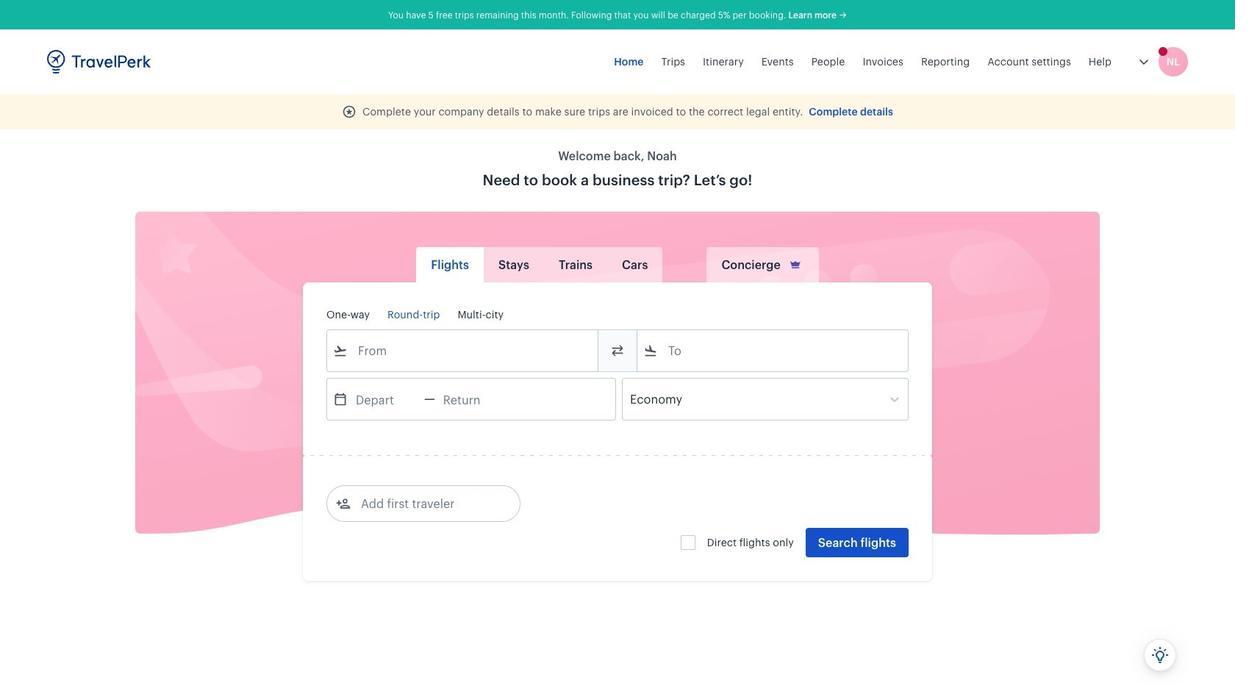 Task type: describe. For each thing, give the bounding box(es) containing it.
To search field
[[658, 339, 889, 363]]



Task type: vqa. For each thing, say whether or not it's contained in the screenshot.
From search box
yes



Task type: locate. For each thing, give the bounding box(es) containing it.
Add first traveler search field
[[351, 492, 504, 516]]

From search field
[[348, 339, 579, 363]]

Depart text field
[[348, 379, 424, 420]]

Return text field
[[435, 379, 512, 420]]



